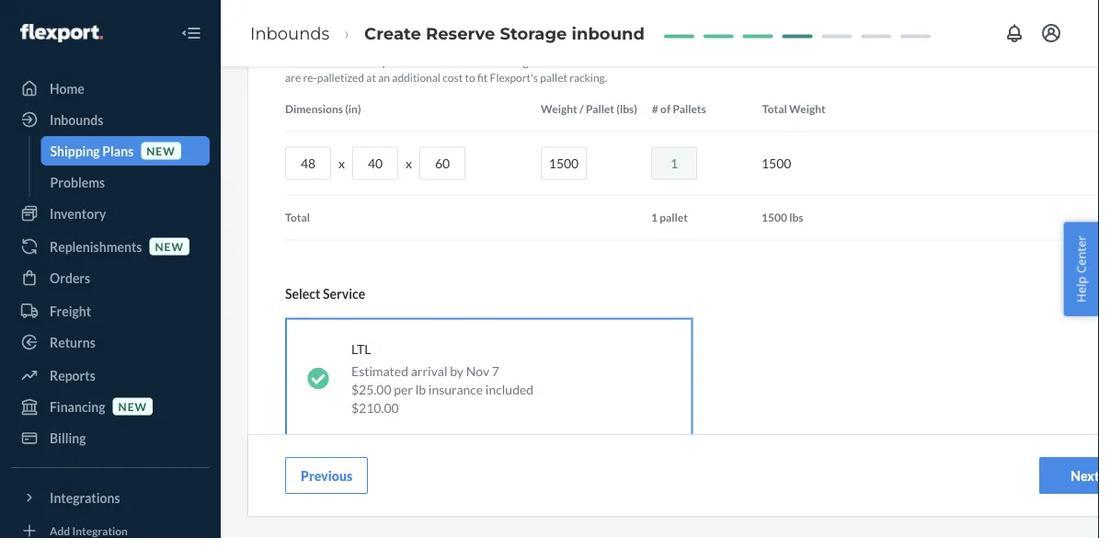Task type: locate. For each thing, give the bounding box(es) containing it.
pallets up racking.
[[548, 56, 581, 69]]

x
[[339, 156, 345, 172], [406, 156, 412, 172]]

due
[[740, 463, 758, 476]]

1 horizontal spatial total
[[763, 102, 788, 115]]

additional down 'case' at left
[[392, 71, 441, 85]]

palletized
[[317, 71, 365, 85]]

1 horizontal spatial x
[[406, 156, 412, 172]]

add
[[50, 524, 70, 537]]

center
[[1074, 236, 1090, 273]]

1 horizontal spatial pallets
[[673, 102, 707, 115]]

0 vertical spatial inbounds link
[[250, 23, 330, 43]]

case
[[406, 56, 427, 69]]

1500 up 1500 lbs
[[762, 156, 792, 172]]

0 horizontal spatial weight
[[541, 102, 578, 115]]

replenishments
[[50, 239, 142, 254]]

estimated inside ltl estimated arrival by nov 7 $25.00 per lb insurance included $210.00
[[352, 364, 409, 380]]

2 1500 from the top
[[762, 211, 788, 225]]

create reserve storage inbound
[[365, 23, 645, 43]]

new right the plans
[[147, 144, 176, 157]]

add integration
[[50, 524, 128, 537]]

0 horizontal spatial additional
[[392, 71, 441, 85]]

by for shipment
[[399, 463, 410, 476]]

0 horizontal spatial pallets
[[548, 56, 581, 69]]

0 vertical spatial 1500
[[762, 156, 792, 172]]

your up an
[[381, 56, 404, 69]]

new for replenishments
[[155, 240, 184, 253]]

0 horizontal spatial inbounds link
[[11, 105, 210, 134]]

0 vertical spatial estimated
[[285, 56, 334, 69]]

pickup
[[858, 463, 890, 476]]

$210.00
[[352, 401, 399, 416]]

0 vertical spatial your
[[381, 56, 404, 69]]

0 vertical spatial inbounds
[[250, 23, 330, 43]]

change
[[703, 463, 738, 476]]

1 1500 from the top
[[762, 156, 792, 172]]

inbounds up are
[[250, 23, 330, 43]]

estimated up $25.00
[[352, 364, 409, 380]]

by for arrival
[[450, 364, 464, 380]]

#
[[652, 102, 659, 115]]

0 horizontal spatial nov
[[412, 463, 432, 476]]

1 vertical spatial your
[[327, 463, 349, 476]]

pallet
[[541, 71, 568, 85], [660, 211, 688, 225]]

integration
[[72, 524, 128, 537]]

1 horizontal spatial additional
[[772, 463, 821, 476]]

lb
[[416, 382, 426, 398]]

1 vertical spatial additional
[[772, 463, 821, 476]]

home link
[[11, 74, 210, 103]]

financing
[[50, 399, 105, 415]]

by
[[450, 364, 464, 380], [399, 463, 410, 476]]

0 horizontal spatial pallet
[[541, 71, 568, 85]]

/
[[580, 102, 584, 115]]

0 vertical spatial total
[[763, 102, 788, 115]]

nov for 16
[[412, 463, 432, 476]]

1 vertical spatial new
[[155, 240, 184, 253]]

1 vertical spatial by
[[399, 463, 410, 476]]

reports
[[50, 368, 96, 383]]

1 horizontal spatial inbounds
[[250, 23, 330, 43]]

1 vertical spatial total
[[285, 211, 310, 225]]

0 horizontal spatial x
[[339, 156, 345, 172]]

0 vertical spatial additional
[[392, 71, 441, 85]]

1 horizontal spatial by
[[450, 364, 464, 380]]

new down reports link
[[118, 400, 147, 413]]

next
[[1072, 468, 1100, 484]]

0 horizontal spatial your
[[327, 463, 349, 476]]

taller
[[583, 56, 609, 69]]

inbounds link up are
[[250, 23, 330, 43]]

1 vertical spatial inbounds
[[50, 112, 103, 127]]

an
[[378, 71, 390, 85]]

previous
[[301, 468, 353, 484]]

to right due
[[760, 463, 770, 476]]

1 vertical spatial pallet
[[660, 211, 688, 225]]

additional
[[392, 71, 441, 85], [772, 463, 821, 476]]

total for total
[[285, 211, 310, 225]]

additional inside the estimated based on your case dimensions and weights. pallets taller than 60" are re-palletized at an additional cost to fit flexport's pallet racking.
[[392, 71, 441, 85]]

orders link
[[11, 263, 210, 293]]

your
[[381, 56, 404, 69], [327, 463, 349, 476]]

0 vertical spatial pallet
[[541, 71, 568, 85]]

estimated based on your case dimensions and weights. pallets taller than 60" are re-palletized at an additional cost to fit flexport's pallet racking.
[[285, 56, 652, 85]]

freight link
[[11, 296, 210, 326]]

inbounds link down 'home' link
[[11, 105, 210, 134]]

0 horizontal spatial inbounds
[[50, 112, 103, 127]]

1 vertical spatial nov
[[412, 463, 432, 476]]

confirm your shipment by nov 16 to guarantee this rate. your final invoice amount may change due to additional carrier pickup fees or unexpected cargo quantities, weight
[[285, 463, 1100, 492]]

open notifications image
[[1004, 22, 1026, 44]]

additional left carrier
[[772, 463, 821, 476]]

1500 for 1500
[[762, 156, 792, 172]]

pallets inside the estimated based on your case dimensions and weights. pallets taller than 60" are re-palletized at an additional cost to fit flexport's pallet racking.
[[548, 56, 581, 69]]

0 horizontal spatial to
[[449, 463, 460, 476]]

guarantee
[[462, 463, 511, 476]]

1500 left lbs
[[762, 211, 788, 225]]

pallet inside the estimated based on your case dimensions and weights. pallets taller than 60" are re-palletized at an additional cost to fit flexport's pallet racking.
[[541, 71, 568, 85]]

0 vertical spatial by
[[450, 364, 464, 380]]

0 vertical spatial nov
[[466, 364, 490, 380]]

integrations
[[50, 490, 120, 506]]

0 horizontal spatial by
[[399, 463, 410, 476]]

1
[[652, 211, 658, 225]]

fees
[[892, 463, 912, 476]]

inbounds up shipping
[[50, 112, 103, 127]]

pallets right of
[[673, 102, 707, 115]]

1 vertical spatial estimated
[[352, 364, 409, 380]]

reserve
[[426, 23, 496, 43]]

None text field
[[285, 147, 331, 180], [541, 147, 587, 180], [285, 147, 331, 180], [541, 147, 587, 180]]

estimated inside the estimated based on your case dimensions and weights. pallets taller than 60" are re-palletized at an additional cost to fit flexport's pallet racking.
[[285, 56, 334, 69]]

cost
[[443, 71, 463, 85]]

ltl estimated arrival by nov 7 $25.00 per lb insurance included $210.00
[[352, 342, 534, 416]]

to left fit
[[465, 71, 476, 85]]

nov inside confirm your shipment by nov 16 to guarantee this rate. your final invoice amount may change due to additional carrier pickup fees or unexpected cargo quantities, weight
[[412, 463, 432, 476]]

1 horizontal spatial to
[[465, 71, 476, 85]]

quantities,
[[1015, 463, 1066, 476]]

2 vertical spatial new
[[118, 400, 147, 413]]

by inside confirm your shipment by nov 16 to guarantee this rate. your final invoice amount may change due to additional carrier pickup fees or unexpected cargo quantities, weight
[[399, 463, 410, 476]]

confirm
[[285, 463, 325, 476]]

returns
[[50, 335, 96, 350]]

None text field
[[353, 147, 399, 180], [420, 147, 466, 180], [652, 147, 698, 180], [353, 147, 399, 180], [420, 147, 466, 180], [652, 147, 698, 180]]

1 horizontal spatial your
[[381, 56, 404, 69]]

new
[[147, 144, 176, 157], [155, 240, 184, 253], [118, 400, 147, 413]]

inbounds
[[250, 23, 330, 43], [50, 112, 103, 127]]

nov for 7
[[466, 364, 490, 380]]

2 weight from the left
[[790, 102, 826, 115]]

1 horizontal spatial nov
[[466, 364, 490, 380]]

(lbs)
[[617, 102, 638, 115]]

pallet down weights.
[[541, 71, 568, 85]]

your right confirm
[[327, 463, 349, 476]]

cargo
[[986, 463, 1013, 476]]

your inside confirm your shipment by nov 16 to guarantee this rate. your final invoice amount may change due to additional carrier pickup fees or unexpected cargo quantities, weight
[[327, 463, 349, 476]]

1 horizontal spatial inbounds link
[[250, 23, 330, 43]]

unexpected
[[927, 463, 983, 476]]

estimated
[[285, 56, 334, 69], [352, 364, 409, 380]]

by up insurance on the left bottom of page
[[450, 364, 464, 380]]

problems
[[50, 174, 105, 190]]

total weight
[[763, 102, 826, 115]]

total
[[763, 102, 788, 115], [285, 211, 310, 225]]

reports link
[[11, 361, 210, 390]]

0 horizontal spatial estimated
[[285, 56, 334, 69]]

create
[[365, 23, 421, 43]]

nov left 16
[[412, 463, 432, 476]]

shipping
[[50, 143, 100, 159]]

estimated up re-
[[285, 56, 334, 69]]

fit
[[478, 71, 488, 85]]

carrier
[[823, 463, 856, 476]]

new up orders link
[[155, 240, 184, 253]]

1 horizontal spatial weight
[[790, 102, 826, 115]]

by inside ltl estimated arrival by nov 7 $25.00 per lb insurance included $210.00
[[450, 364, 464, 380]]

0 horizontal spatial total
[[285, 211, 310, 225]]

1500
[[762, 156, 792, 172], [762, 211, 788, 225]]

weight
[[541, 102, 578, 115], [790, 102, 826, 115]]

2 horizontal spatial to
[[760, 463, 770, 476]]

nov left 7
[[466, 364, 490, 380]]

1 horizontal spatial estimated
[[352, 364, 409, 380]]

pallet right '1'
[[660, 211, 688, 225]]

by right shipment
[[399, 463, 410, 476]]

0 vertical spatial new
[[147, 144, 176, 157]]

dimensions
[[285, 102, 343, 115]]

to right 16
[[449, 463, 460, 476]]

racking.
[[570, 71, 608, 85]]

open account menu image
[[1041, 22, 1063, 44]]

nov
[[466, 364, 490, 380], [412, 463, 432, 476]]

1 vertical spatial inbounds link
[[11, 105, 210, 134]]

may
[[681, 463, 701, 476]]

integrations button
[[11, 483, 210, 513]]

nov inside ltl estimated arrival by nov 7 $25.00 per lb insurance included $210.00
[[466, 364, 490, 380]]

0 vertical spatial pallets
[[548, 56, 581, 69]]

2 x from the left
[[406, 156, 412, 172]]

additional inside confirm your shipment by nov 16 to guarantee this rate. your final invoice amount may change due to additional carrier pickup fees or unexpected cargo quantities, weight
[[772, 463, 821, 476]]

1 vertical spatial 1500
[[762, 211, 788, 225]]



Task type: describe. For each thing, give the bounding box(es) containing it.
to inside the estimated based on your case dimensions and weights. pallets taller than 60" are re-palletized at an additional cost to fit flexport's pallet racking.
[[465, 71, 476, 85]]

than
[[611, 56, 633, 69]]

$25.00
[[352, 382, 392, 398]]

(in)
[[345, 102, 361, 115]]

lbs
[[790, 211, 804, 225]]

flexport logo image
[[20, 24, 103, 42]]

help center
[[1074, 236, 1090, 303]]

freight
[[50, 303, 91, 319]]

7
[[492, 364, 500, 380]]

16
[[435, 463, 447, 476]]

based
[[336, 56, 365, 69]]

insurance
[[429, 382, 483, 398]]

inbounds inside breadcrumbs navigation
[[250, 23, 330, 43]]

1 pallet
[[652, 211, 688, 225]]

final
[[582, 463, 603, 476]]

total for total weight
[[763, 102, 788, 115]]

check circle image
[[307, 368, 329, 390]]

weight / pallet (lbs)
[[541, 102, 638, 115]]

inventory link
[[11, 199, 210, 228]]

60"
[[635, 56, 652, 69]]

are
[[285, 71, 301, 85]]

per
[[394, 382, 413, 398]]

your
[[557, 463, 580, 476]]

returns link
[[11, 328, 210, 357]]

plans
[[102, 143, 134, 159]]

on
[[367, 56, 379, 69]]

1500 for 1500 lbs
[[762, 211, 788, 225]]

pallet
[[586, 102, 615, 115]]

breadcrumbs navigation
[[236, 6, 660, 60]]

1 x from the left
[[339, 156, 345, 172]]

select service
[[285, 287, 366, 302]]

close navigation image
[[180, 22, 202, 44]]

and
[[486, 56, 504, 69]]

help center button
[[1064, 222, 1100, 316]]

included
[[486, 382, 534, 398]]

shipment
[[351, 463, 396, 476]]

inventory
[[50, 206, 106, 221]]

this
[[513, 463, 531, 476]]

of
[[661, 102, 671, 115]]

arrival
[[411, 364, 448, 380]]

# of pallets
[[652, 102, 707, 115]]

add integration link
[[11, 520, 210, 538]]

home
[[50, 81, 85, 96]]

ltl
[[352, 342, 371, 357]]

help
[[1074, 277, 1090, 303]]

dimensions (in)
[[285, 102, 361, 115]]

select
[[285, 287, 321, 302]]

problems link
[[41, 168, 210, 197]]

at
[[367, 71, 376, 85]]

billing link
[[11, 423, 210, 453]]

re-
[[303, 71, 317, 85]]

dimensions
[[429, 56, 484, 69]]

invoice
[[605, 463, 639, 476]]

previous button
[[285, 457, 368, 494]]

new for shipping plans
[[147, 144, 176, 157]]

1 weight from the left
[[541, 102, 578, 115]]

1500 lbs
[[762, 211, 804, 225]]

inbounds link inside breadcrumbs navigation
[[250, 23, 330, 43]]

amount
[[642, 463, 679, 476]]

new for financing
[[118, 400, 147, 413]]

storage
[[500, 23, 567, 43]]

1 horizontal spatial pallet
[[660, 211, 688, 225]]

inbound
[[572, 23, 645, 43]]

your inside the estimated based on your case dimensions and weights. pallets taller than 60" are re-palletized at an additional cost to fit flexport's pallet racking.
[[381, 56, 404, 69]]

1 vertical spatial pallets
[[673, 102, 707, 115]]

weight
[[1068, 463, 1100, 476]]

service
[[323, 287, 366, 302]]

flexport's
[[490, 71, 538, 85]]

weights.
[[506, 56, 546, 69]]

rate.
[[533, 463, 555, 476]]

next button
[[1040, 457, 1100, 494]]

billing
[[50, 430, 86, 446]]



Task type: vqa. For each thing, say whether or not it's contained in the screenshot.
new to the middle
yes



